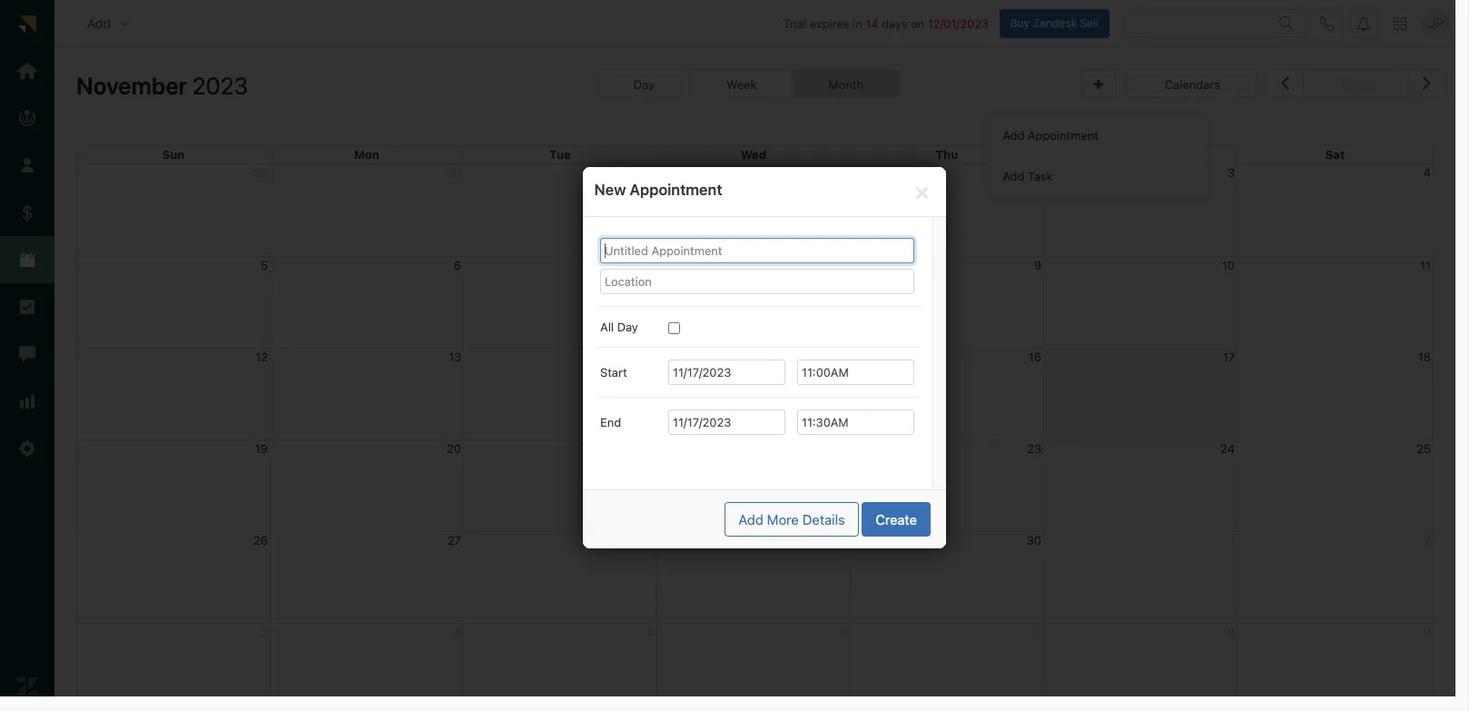 Task type: describe. For each thing, give the bounding box(es) containing it.
26
[[253, 533, 268, 547]]

sun
[[162, 147, 185, 162]]

buy
[[1011, 16, 1030, 30]]

start
[[600, 365, 627, 380]]

2023
[[192, 72, 248, 99]]

more
[[767, 511, 799, 527]]

buy zendesk sell button
[[1000, 9, 1110, 38]]

trial
[[784, 16, 807, 31]]

create
[[876, 511, 917, 527]]

in
[[853, 16, 863, 31]]

appointment for new appointment
[[630, 180, 723, 198]]

11
[[1421, 258, 1431, 272]]

day
[[634, 77, 655, 92]]

19
[[255, 441, 268, 456]]

Start Time text field
[[797, 360, 915, 385]]

25
[[1417, 441, 1431, 456]]

add task
[[1003, 169, 1053, 183]]

sat
[[1326, 147, 1345, 162]]

14
[[866, 16, 879, 31]]

sell
[[1080, 16, 1099, 30]]

24
[[1221, 441, 1235, 456]]

november
[[76, 72, 187, 99]]

angle right image
[[1423, 71, 1432, 95]]

all day
[[600, 320, 638, 334]]

7
[[648, 258, 655, 272]]

plus image
[[1095, 79, 1104, 91]]

add more details
[[739, 511, 845, 527]]

9
[[1034, 258, 1042, 272]]

12
[[255, 349, 268, 364]]

Start Date text field
[[668, 360, 786, 385]]

8
[[841, 258, 848, 272]]

Location text field
[[600, 269, 915, 294]]

search image
[[1280, 16, 1294, 31]]

15
[[836, 349, 848, 364]]

zendesk
[[1033, 16, 1077, 30]]

mon
[[354, 147, 380, 162]]

task
[[1028, 169, 1053, 183]]

thu
[[936, 147, 959, 162]]

on
[[911, 16, 925, 31]]

appointment for add appointment
[[1028, 128, 1099, 142]]

new appointment
[[594, 180, 723, 198]]

week
[[727, 77, 757, 92]]

End Date text field
[[668, 410, 786, 435]]

new
[[594, 180, 626, 198]]

november 2023
[[76, 72, 248, 99]]

23
[[1027, 441, 1042, 456]]



Task type: locate. For each thing, give the bounding box(es) containing it.
20
[[447, 441, 461, 456]]

details
[[803, 511, 845, 527]]

add up add task
[[1003, 128, 1025, 142]]

6
[[454, 258, 461, 272]]

0 vertical spatial appointment
[[1028, 128, 1099, 142]]

add button
[[73, 5, 147, 41]]

27
[[448, 533, 461, 547]]

bell image
[[1357, 16, 1371, 31]]

add for add task
[[1003, 169, 1025, 183]]

chevron down image
[[118, 16, 132, 31]]

add left 'more'
[[739, 511, 764, 527]]

jp
[[1429, 15, 1444, 31]]

appointment up "2"
[[1028, 128, 1099, 142]]

10
[[1222, 258, 1235, 272]]

4
[[1424, 165, 1431, 180]]

angle left image
[[1281, 71, 1289, 95]]

jp button
[[1422, 9, 1451, 38]]

appointment
[[1028, 128, 1099, 142], [630, 180, 723, 198]]

3
[[1228, 165, 1235, 180]]

day
[[617, 320, 638, 334]]

13
[[449, 349, 461, 364]]

12/01/2023
[[928, 16, 989, 31]]

1 vertical spatial appointment
[[630, 180, 723, 198]]

calendars
[[1165, 77, 1221, 92]]

add appointment
[[1003, 128, 1099, 142]]

None checkbox
[[668, 323, 680, 334]]

18
[[1419, 349, 1431, 364]]

trial expires in 14 days on 12/01/2023
[[784, 16, 989, 31]]

add for add
[[87, 15, 111, 31]]

16
[[1029, 349, 1042, 364]]

zendesk products image
[[1394, 17, 1407, 30]]

all
[[600, 320, 614, 334]]

× link
[[911, 177, 934, 204]]

add more details link
[[725, 502, 859, 536]]

end
[[600, 415, 621, 430]]

Untitled Appointment text field
[[600, 238, 915, 263]]

30
[[1027, 533, 1042, 547]]

calls image
[[1321, 16, 1335, 31]]

appointment right new
[[630, 180, 723, 198]]

1 horizontal spatial appointment
[[1028, 128, 1099, 142]]

days
[[882, 16, 908, 31]]

×
[[915, 177, 930, 204]]

add for add more details
[[739, 511, 764, 527]]

5
[[261, 258, 268, 272]]

zendesk image
[[15, 675, 39, 699]]

29
[[834, 533, 848, 547]]

today
[[1340, 77, 1373, 92]]

expires
[[810, 16, 850, 31]]

add left chevron down image
[[87, 15, 111, 31]]

wed
[[741, 147, 767, 162]]

0 horizontal spatial appointment
[[630, 180, 723, 198]]

buy zendesk sell
[[1011, 16, 1099, 30]]

add inside button
[[87, 15, 111, 31]]

create link
[[862, 502, 931, 536]]

17
[[1223, 349, 1235, 364]]

tue
[[550, 147, 571, 162]]

add
[[87, 15, 111, 31], [1003, 128, 1025, 142], [1003, 169, 1025, 183], [739, 511, 764, 527]]

2
[[1035, 165, 1042, 180]]

End Time text field
[[797, 410, 915, 435]]

add for add appointment
[[1003, 128, 1025, 142]]

1
[[843, 165, 848, 180]]

add left "2"
[[1003, 169, 1025, 183]]



Task type: vqa. For each thing, say whether or not it's contained in the screenshot.
Details
yes



